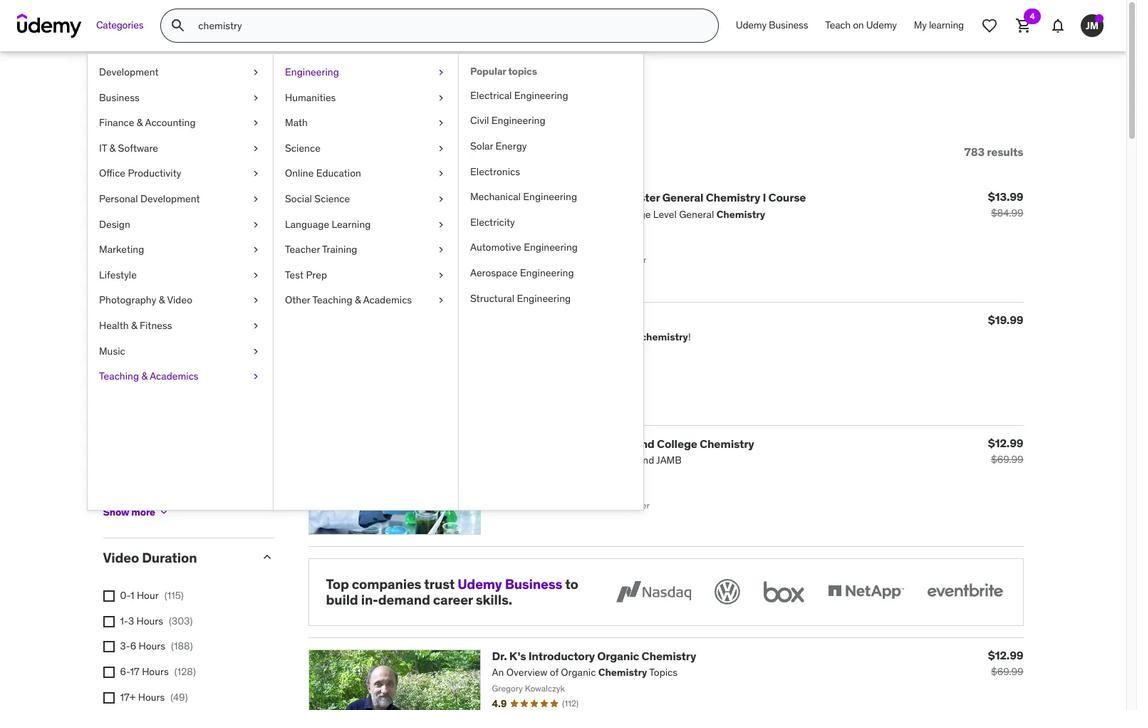 Task type: locate. For each thing, give the bounding box(es) containing it.
& right it at the top of the page
[[109, 142, 116, 154]]

xsmall image inside other teaching & academics link
[[435, 294, 447, 308]]

language down music
[[103, 361, 165, 378]]

hours right 17
[[142, 666, 169, 678]]

engineering for civil engineering
[[492, 114, 546, 127]]

lifestyle link
[[88, 263, 273, 288]]

$12.99 for the complete high school and college chemistry
[[988, 436, 1024, 450]]

accounting
[[145, 116, 196, 129]]

dr. up electricity
[[492, 191, 507, 205]]

teach
[[825, 19, 851, 32]]

k's down electronics
[[509, 191, 526, 205]]

small image for language
[[260, 362, 274, 376]]

electrical engineering
[[470, 89, 568, 102]]

engineering for electrical engineering
[[514, 89, 568, 102]]

automotive engineering link
[[459, 235, 644, 261]]

0 horizontal spatial 783
[[103, 84, 144, 113]]

xsmall image inside marketing link
[[250, 243, 262, 257]]

0 vertical spatial development
[[99, 66, 159, 78]]

& for finance & accounting
[[137, 116, 143, 129]]

1 vertical spatial k's
[[509, 649, 526, 664]]

training
[[322, 243, 357, 256]]

show more button
[[103, 498, 170, 527]]

$69.99 for the complete high school and college chemistry
[[991, 453, 1024, 466]]

0 horizontal spatial teaching
[[99, 370, 139, 383]]

783 for 783 results for "chemistry"
[[103, 84, 144, 113]]

2 horizontal spatial udemy
[[866, 19, 897, 32]]

& right health
[[131, 319, 137, 332]]

first
[[583, 191, 607, 205]]

more
[[131, 506, 155, 519]]

0 vertical spatial dr.
[[492, 191, 507, 205]]

0 vertical spatial chemistry
[[706, 191, 760, 205]]

0 vertical spatial small image
[[112, 145, 126, 159]]

build
[[326, 592, 358, 609]]

social science link
[[274, 187, 458, 212]]

hours
[[136, 615, 163, 628], [139, 640, 165, 653], [142, 666, 169, 678], [138, 691, 165, 704]]

$12.99 $69.99 for the complete high school and college chemistry
[[988, 436, 1024, 466]]

1 vertical spatial chemistry
[[700, 437, 754, 451]]

video up 0- at the left
[[103, 550, 139, 567]]

small image
[[260, 203, 274, 218]]

nasdaq image
[[613, 576, 694, 608]]

teaching down prep
[[312, 294, 352, 307]]

demand
[[378, 592, 430, 609]]

categories
[[96, 19, 143, 32]]

marketing
[[99, 243, 144, 256]]

udemy
[[736, 19, 767, 32], [866, 19, 897, 32], [458, 575, 502, 593]]

automotive engineering
[[470, 241, 578, 254]]

chemistry right "college"
[[700, 437, 754, 451]]

teaching down music
[[99, 370, 139, 383]]

1 $12.99 $69.99 from the top
[[988, 436, 1024, 466]]

engineering up humanities
[[285, 66, 339, 78]]

0 horizontal spatial language
[[103, 361, 165, 378]]

office
[[99, 167, 125, 180]]

chemistry right organic
[[642, 649, 696, 664]]

my learning
[[914, 19, 964, 32]]

xsmall image inside online education 'link'
[[435, 167, 447, 181]]

i
[[763, 191, 766, 205]]

0 vertical spatial up
[[198, 293, 209, 306]]

organic
[[597, 649, 639, 664]]

up right 3.5
[[198, 293, 209, 306]]

1 $69.99 from the top
[[991, 453, 1024, 466]]

top
[[326, 575, 349, 593]]

0 vertical spatial results
[[149, 84, 223, 113]]

1
[[130, 589, 134, 602]]

1 vertical spatial science
[[315, 192, 350, 205]]

1-3 hours (303)
[[120, 615, 193, 628]]

3.5
[[173, 293, 187, 306]]

other teaching & academics link
[[274, 288, 458, 314]]

xsmall image inside engineering link
[[435, 66, 447, 80]]

you have alerts image
[[1095, 14, 1104, 23]]

1 horizontal spatial business
[[505, 575, 562, 593]]

netapp image
[[825, 576, 907, 608]]

xsmall image
[[250, 66, 262, 80], [435, 66, 447, 80], [435, 91, 447, 105], [250, 116, 262, 130], [250, 142, 262, 156], [435, 142, 447, 156], [250, 167, 262, 181], [435, 167, 447, 181], [435, 192, 447, 206], [250, 218, 262, 232], [435, 218, 447, 232], [250, 243, 262, 257], [435, 243, 447, 257], [250, 268, 262, 282], [435, 268, 447, 282], [250, 294, 262, 308], [435, 294, 447, 308], [250, 370, 262, 384], [103, 478, 114, 490], [103, 591, 114, 602], [103, 616, 114, 628], [103, 642, 114, 653], [103, 692, 114, 704]]

1 horizontal spatial 783
[[965, 145, 985, 159]]

online education link
[[274, 161, 458, 187]]

popular
[[470, 65, 506, 78]]

k's for introductory
[[509, 649, 526, 664]]

1 horizontal spatial udemy
[[736, 19, 767, 32]]

results inside status
[[987, 145, 1024, 159]]

783 results
[[965, 145, 1024, 159]]

1 vertical spatial academics
[[150, 370, 199, 383]]

dr. down 'skills.'
[[492, 649, 507, 664]]

1 vertical spatial video
[[103, 550, 139, 567]]

electrical engineering link
[[459, 83, 644, 109]]

"chemistry"
[[263, 84, 392, 113]]

chemistry for general
[[706, 191, 760, 205]]

1 vertical spatial $12.99 $69.99
[[988, 649, 1024, 679]]

xsmall image inside teaching & academics link
[[250, 370, 262, 384]]

udemy business link left to
[[458, 575, 562, 593]]

2 vertical spatial small image
[[260, 550, 274, 565]]

introductory
[[529, 649, 595, 664]]

structural engineering link
[[459, 286, 644, 312]]

1 k's from the top
[[509, 191, 526, 205]]

the complete high school and college chemistry
[[492, 437, 754, 451]]

engineering link
[[274, 60, 458, 85]]

music link
[[88, 339, 273, 364]]

xsmall image inside design link
[[250, 218, 262, 232]]

1 horizontal spatial results
[[987, 145, 1024, 159]]

complete right the on the left
[[514, 437, 566, 451]]

0 horizontal spatial results
[[149, 84, 223, 113]]

0 vertical spatial language
[[285, 218, 329, 231]]

complete up electricity link at top
[[529, 191, 580, 205]]

xsmall image for engineering
[[435, 66, 447, 80]]

0 horizontal spatial business
[[99, 91, 140, 104]]

video up 3.0
[[167, 294, 192, 307]]

1 $12.99 from the top
[[988, 436, 1024, 450]]

xsmall image inside health & fitness link
[[250, 319, 262, 333]]

udemy inside teach on udemy link
[[866, 19, 897, 32]]

0 vertical spatial 783
[[103, 84, 144, 113]]

health & fitness
[[99, 319, 172, 332]]

mechanical engineering
[[470, 190, 577, 203]]

business up finance on the left of page
[[99, 91, 140, 104]]

(49)
[[171, 691, 188, 704]]

engineering inside "link"
[[514, 89, 568, 102]]

science up online
[[285, 142, 321, 154]]

academics down music link
[[150, 370, 199, 383]]

results up accounting
[[149, 84, 223, 113]]

& down music link
[[141, 370, 148, 383]]

it & software link
[[88, 136, 273, 161]]

academics down test prep link
[[363, 294, 412, 307]]

jm link
[[1075, 9, 1110, 43]]

& for it & software
[[109, 142, 116, 154]]

1 horizontal spatial udemy business link
[[728, 9, 817, 43]]

1 dr. from the top
[[492, 191, 507, 205]]

2 dr. from the top
[[492, 649, 507, 664]]

1 vertical spatial language
[[103, 361, 165, 378]]

dr.
[[492, 191, 507, 205], [492, 649, 507, 664]]

development down office productivity link
[[140, 192, 200, 205]]

engineering element
[[458, 54, 644, 510]]

0 horizontal spatial video
[[103, 550, 139, 567]]

teach on udemy link
[[817, 9, 906, 43]]

& right finance on the left of page
[[137, 116, 143, 129]]

it & software
[[99, 142, 158, 154]]

xsmall image inside finance & accounting link
[[250, 116, 262, 130]]

school
[[596, 437, 632, 451]]

2 horizontal spatial business
[[769, 19, 808, 32]]

xsmall image inside math link
[[435, 116, 447, 130]]

lifestyle
[[99, 268, 137, 281]]

0 vertical spatial $12.99 $69.99
[[988, 436, 1024, 466]]

1 vertical spatial development
[[140, 192, 200, 205]]

video duration button
[[103, 550, 248, 567]]

chemistry left i
[[706, 191, 760, 205]]

xsmall image inside teacher training link
[[435, 243, 447, 257]]

xsmall image inside social science "link"
[[435, 192, 447, 206]]

and
[[635, 437, 655, 451]]

civil engineering link
[[459, 109, 644, 134]]

top companies trust udemy business
[[326, 575, 562, 593]]

xsmall image inside office productivity link
[[250, 167, 262, 181]]

eventbrite image
[[924, 576, 1006, 608]]

xsmall image inside development link
[[250, 66, 262, 80]]

xsmall image inside photography & video link
[[250, 294, 262, 308]]

xsmall image inside lifestyle "link"
[[250, 268, 262, 282]]

development link
[[88, 60, 273, 85]]

2 $12.99 from the top
[[988, 649, 1024, 663]]

2 vertical spatial business
[[505, 575, 562, 593]]

the complete high school and college chemistry link
[[492, 437, 754, 451]]

17+ hours (49)
[[120, 691, 188, 704]]

learning
[[332, 218, 371, 231]]

teach on udemy
[[825, 19, 897, 32]]

up right 3.0
[[198, 319, 209, 331]]

science up the language learning
[[315, 192, 350, 205]]

engineering up the civil engineering link
[[514, 89, 568, 102]]

xsmall image inside it & software link
[[250, 142, 262, 156]]

0 vertical spatial k's
[[509, 191, 526, 205]]

1 horizontal spatial language
[[285, 218, 329, 231]]

1 horizontal spatial academics
[[363, 294, 412, 307]]

k's left introductory
[[509, 649, 526, 664]]

engineering
[[285, 66, 339, 78], [514, 89, 568, 102], [492, 114, 546, 127], [523, 190, 577, 203], [524, 241, 578, 254], [520, 266, 574, 279], [517, 292, 571, 305]]

783 inside 783 results status
[[965, 145, 985, 159]]

prep
[[306, 268, 327, 281]]

xsmall image inside humanities link
[[435, 91, 447, 105]]

xsmall image inside science link
[[435, 142, 447, 156]]

1 vertical spatial business
[[99, 91, 140, 104]]

engineering down aerospace engineering link
[[517, 292, 571, 305]]

xsmall image inside test prep link
[[435, 268, 447, 282]]

business
[[769, 19, 808, 32], [99, 91, 140, 104], [505, 575, 562, 593]]

mechanical engineering link
[[459, 185, 644, 210]]

1 vertical spatial $69.99
[[991, 666, 1024, 679]]

electronics
[[470, 165, 520, 178]]

dr. k's complete first semester general chemistry i course
[[492, 191, 806, 205]]

engineering down electricity link at top
[[524, 241, 578, 254]]

0 vertical spatial $69.99
[[991, 453, 1024, 466]]

2 $12.99 $69.99 from the top
[[988, 649, 1024, 679]]

marketing link
[[88, 237, 273, 263]]

2 vertical spatial chemistry
[[642, 649, 696, 664]]

1 vertical spatial 783
[[965, 145, 985, 159]]

small image
[[112, 145, 126, 159], [260, 362, 274, 376], [260, 550, 274, 565]]

xsmall image inside language learning link
[[435, 218, 447, 232]]

chemistry for college
[[700, 437, 754, 451]]

0 vertical spatial $12.99
[[988, 436, 1024, 450]]

results up $13.99
[[987, 145, 1024, 159]]

$12.99 for dr. k's introductory organic chemistry
[[988, 649, 1024, 663]]

xsmall image inside show more button
[[158, 507, 170, 518]]

1 horizontal spatial teaching
[[312, 294, 352, 307]]

hours right 3
[[136, 615, 163, 628]]

0 horizontal spatial udemy
[[458, 575, 502, 593]]

& down test prep link
[[355, 294, 361, 307]]

3.0
[[173, 319, 187, 331]]

xsmall image for it & software
[[250, 142, 262, 156]]

1 vertical spatial udemy business link
[[458, 575, 562, 593]]

0 horizontal spatial academics
[[150, 370, 199, 383]]

video
[[167, 294, 192, 307], [103, 550, 139, 567]]

engineering down automotive engineering link on the top of the page
[[520, 266, 574, 279]]

2 $69.99 from the top
[[991, 666, 1024, 679]]

0 vertical spatial video
[[167, 294, 192, 307]]

business inside the "udemy business" link
[[769, 19, 808, 32]]

& right 3.0
[[190, 319, 196, 331]]

aerospace engineering
[[470, 266, 574, 279]]

1 vertical spatial results
[[987, 145, 1024, 159]]

1 vertical spatial $12.99
[[988, 649, 1024, 663]]

business left teach
[[769, 19, 808, 32]]

xsmall image for office productivity
[[250, 167, 262, 181]]

education
[[316, 167, 361, 180]]

civil
[[470, 114, 489, 127]]

my learning link
[[906, 9, 973, 43]]

xsmall image for teaching & academics
[[250, 370, 262, 384]]

engineering for automotive engineering
[[524, 241, 578, 254]]

online
[[285, 167, 314, 180]]

xsmall image for online education
[[435, 167, 447, 181]]

2 k's from the top
[[509, 649, 526, 664]]

business left to
[[505, 575, 562, 593]]

energy
[[496, 140, 527, 152]]

1 vertical spatial dr.
[[492, 649, 507, 664]]

xsmall image for science
[[435, 142, 447, 156]]

xsmall image
[[250, 91, 262, 105], [435, 116, 447, 130], [250, 192, 262, 206], [250, 319, 262, 333], [250, 345, 262, 359], [103, 402, 114, 414], [103, 428, 114, 439], [103, 453, 114, 464], [158, 507, 170, 518], [103, 667, 114, 678]]

hours for 1-3 hours
[[136, 615, 163, 628]]

language up "teacher"
[[285, 218, 329, 231]]

3-
[[120, 640, 130, 653]]

& left 3.5
[[159, 294, 165, 307]]

0 vertical spatial udemy business link
[[728, 9, 817, 43]]

hours right 6
[[139, 640, 165, 653]]

up for 3.0 & up
[[198, 319, 209, 331]]

dr. k's introductory organic chemistry link
[[492, 649, 696, 664]]

aerospace
[[470, 266, 518, 279]]

dr. for dr. k's complete first semester general chemistry i course
[[492, 191, 507, 205]]

development down categories dropdown button
[[99, 66, 159, 78]]

& for health & fitness
[[131, 319, 137, 332]]

xsmall image for development
[[250, 66, 262, 80]]

teaching & academics link
[[88, 364, 273, 390]]

& right 3.5
[[189, 293, 195, 306]]

$12.99 $69.99 for dr. k's introductory organic chemistry
[[988, 649, 1024, 679]]

0 vertical spatial business
[[769, 19, 808, 32]]

duration
[[142, 550, 197, 567]]

video duration
[[103, 550, 197, 567]]

engineering down electrical engineering
[[492, 114, 546, 127]]

science inside "link"
[[315, 192, 350, 205]]

xsmall image inside personal development link
[[250, 192, 262, 206]]

language for language learning
[[285, 218, 329, 231]]

social
[[285, 192, 312, 205]]

engineering down electronics link
[[523, 190, 577, 203]]

wishlist image
[[981, 17, 998, 34]]

udemy business link left teach
[[728, 9, 817, 43]]

1 vertical spatial small image
[[260, 362, 274, 376]]

1 vertical spatial up
[[198, 319, 209, 331]]

up for 3.5 & up
[[198, 293, 209, 306]]

$13.99 $84.99
[[988, 190, 1024, 220]]

career
[[433, 592, 473, 609]]



Task type: describe. For each thing, give the bounding box(es) containing it.
aerospace engineering link
[[459, 261, 644, 286]]

0 vertical spatial academics
[[363, 294, 412, 307]]

teaching & academics
[[99, 370, 199, 383]]

electronics link
[[459, 159, 644, 185]]

(128)
[[174, 666, 196, 678]]

teacher training
[[285, 243, 357, 256]]

companies
[[352, 575, 421, 593]]

business link
[[88, 85, 273, 111]]

783 results status
[[965, 145, 1024, 159]]

& for 3.0 & up
[[190, 319, 196, 331]]

0 horizontal spatial udemy business link
[[458, 575, 562, 593]]

$19.99
[[988, 313, 1024, 327]]

the
[[492, 437, 512, 451]]

xsmall image for social science
[[435, 192, 447, 206]]

k's for complete
[[509, 191, 526, 205]]

categories button
[[88, 9, 152, 43]]

783 for 783 results
[[965, 145, 985, 159]]

fitness
[[140, 319, 172, 332]]

engineering for mechanical engineering
[[523, 190, 577, 203]]

business inside business link
[[99, 91, 140, 104]]

xsmall image inside business link
[[250, 91, 262, 105]]

engineering for structural engineering
[[517, 292, 571, 305]]

teacher
[[285, 243, 320, 256]]

math link
[[274, 111, 458, 136]]

0 vertical spatial teaching
[[312, 294, 352, 307]]

xsmall image for finance & accounting
[[250, 116, 262, 130]]

& for teaching & academics
[[141, 370, 148, 383]]

photography
[[99, 294, 156, 307]]

1 horizontal spatial video
[[167, 294, 192, 307]]

notifications image
[[1050, 17, 1067, 34]]

my
[[914, 19, 927, 32]]

personal development link
[[88, 187, 273, 212]]

hours for 6-17 hours
[[142, 666, 169, 678]]

solar energy link
[[459, 134, 644, 159]]

box image
[[760, 576, 808, 608]]

dr. k's introductory organic chemistry
[[492, 649, 696, 664]]

college
[[657, 437, 697, 451]]

to
[[565, 575, 579, 593]]

office productivity
[[99, 167, 181, 180]]

0-
[[120, 589, 130, 602]]

filter button
[[103, 130, 166, 174]]

xsmall image inside music link
[[250, 345, 262, 359]]

3-6 hours (188)
[[120, 640, 193, 653]]

1 vertical spatial teaching
[[99, 370, 139, 383]]

xsmall image for marketing
[[250, 243, 262, 257]]

0-1 hour (115)
[[120, 589, 184, 602]]

1 vertical spatial complete
[[514, 437, 566, 451]]

results for 783 results
[[987, 145, 1024, 159]]

show
[[103, 506, 129, 519]]

4 link
[[1007, 9, 1041, 43]]

personal development
[[99, 192, 200, 205]]

submit search image
[[170, 17, 187, 34]]

test prep
[[285, 268, 327, 281]]

volkswagen image
[[712, 576, 743, 608]]

small image inside filter button
[[112, 145, 126, 159]]

xsmall image for other teaching & academics
[[435, 294, 447, 308]]

small image for video duration
[[260, 550, 274, 565]]

design link
[[88, 212, 273, 237]]

social science
[[285, 192, 350, 205]]

office productivity link
[[88, 161, 273, 187]]

dr. for dr. k's introductory organic chemistry
[[492, 649, 507, 664]]

high
[[568, 437, 593, 451]]

other
[[285, 294, 310, 307]]

photography & video link
[[88, 288, 273, 314]]

3
[[128, 615, 134, 628]]

test
[[285, 268, 304, 281]]

hours right the 17+
[[138, 691, 165, 704]]

it
[[99, 142, 107, 154]]

photography & video
[[99, 294, 192, 307]]

productivity
[[128, 167, 181, 180]]

6
[[130, 640, 136, 653]]

hour
[[137, 589, 159, 602]]

filter
[[129, 145, 157, 159]]

xsmall image for photography & video
[[250, 294, 262, 308]]

results for 783 results for "chemistry"
[[149, 84, 223, 113]]

hours for 3-6 hours
[[139, 640, 165, 653]]

jm
[[1086, 19, 1099, 32]]

on
[[853, 19, 864, 32]]

6-
[[120, 666, 130, 678]]

semester
[[609, 191, 660, 205]]

xsmall image for design
[[250, 218, 262, 232]]

3.0 & up
[[173, 319, 209, 331]]

$69.99 for dr. k's introductory organic chemistry
[[991, 666, 1024, 679]]

0 vertical spatial science
[[285, 142, 321, 154]]

for
[[228, 84, 258, 113]]

music
[[99, 345, 125, 357]]

& for 3.5 & up
[[189, 293, 195, 306]]

humanities
[[285, 91, 336, 104]]

udemy inside the "udemy business" link
[[736, 19, 767, 32]]

topics
[[508, 65, 537, 78]]

test prep link
[[274, 263, 458, 288]]

Search for anything text field
[[196, 14, 701, 38]]

xsmall image for lifestyle
[[250, 268, 262, 282]]

language for language
[[103, 361, 165, 378]]

0 vertical spatial complete
[[529, 191, 580, 205]]

electricity link
[[459, 210, 644, 235]]

civil engineering
[[470, 114, 546, 127]]

& for photography & video
[[159, 294, 165, 307]]

trust
[[424, 575, 455, 593]]

ratings
[[103, 203, 152, 220]]

general
[[662, 191, 704, 205]]

xsmall image for teacher training
[[435, 243, 447, 257]]

finance & accounting
[[99, 116, 196, 129]]

personal
[[99, 192, 138, 205]]

$13.99
[[988, 190, 1024, 204]]

other teaching & academics
[[285, 294, 412, 307]]

xsmall image for language learning
[[435, 218, 447, 232]]

skills.
[[476, 592, 512, 609]]

xsmall image for test prep
[[435, 268, 447, 282]]

math
[[285, 116, 308, 129]]

teacher training link
[[274, 237, 458, 263]]

engineering for aerospace engineering
[[520, 266, 574, 279]]

783 results for "chemistry"
[[103, 84, 392, 113]]

mechanical
[[470, 190, 521, 203]]

udemy image
[[17, 14, 82, 38]]

language button
[[103, 361, 248, 378]]

xsmall image for humanities
[[435, 91, 447, 105]]

udemy business
[[736, 19, 808, 32]]

3.5 & up
[[173, 293, 209, 306]]

shopping cart with 4 items image
[[1016, 17, 1033, 34]]

software
[[118, 142, 158, 154]]

17+
[[120, 691, 136, 704]]



Task type: vqa. For each thing, say whether or not it's contained in the screenshot.
small icon corresponding to Language
yes



